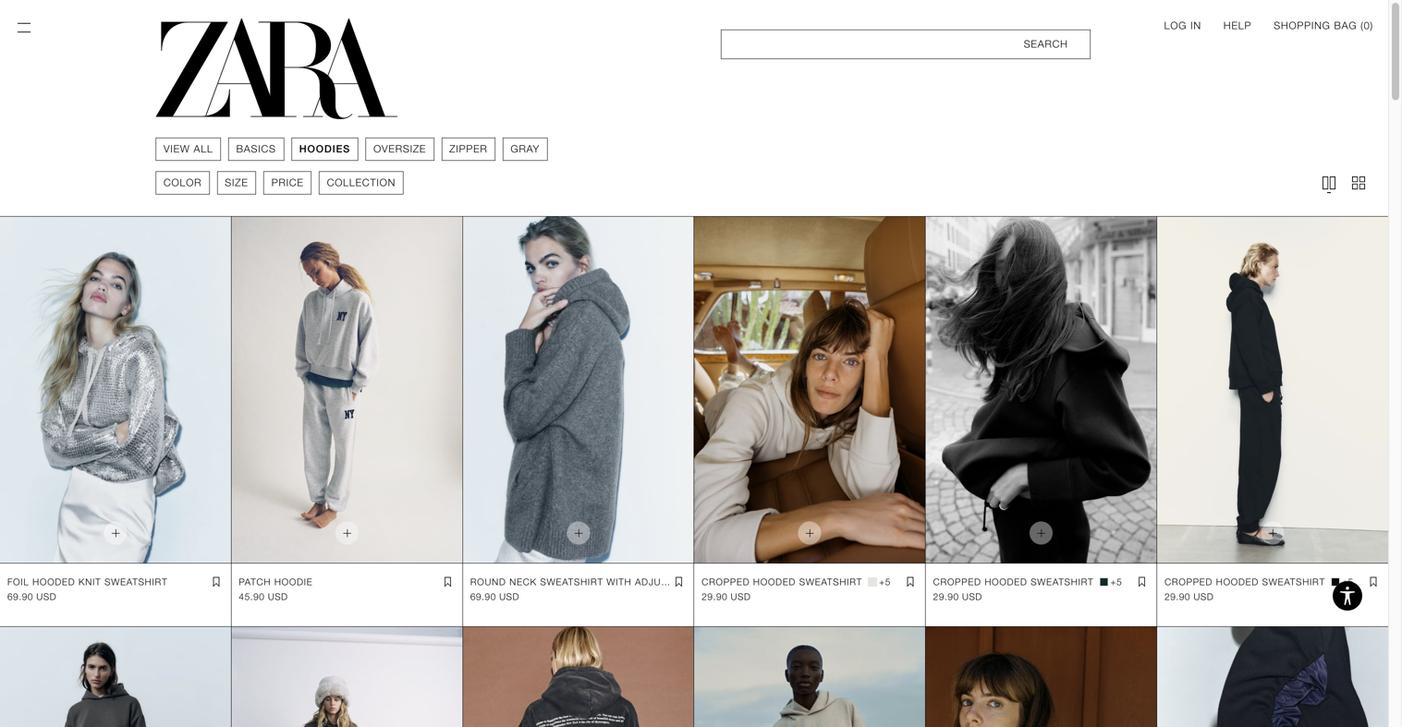 Task type: describe. For each thing, give the bounding box(es) containing it.
+ for 3rd 'cropped hooded sweatshirt' link
[[1342, 577, 1348, 588]]

image 0 of patch hoodie from zara image
[[231, 217, 463, 564]]

view
[[164, 143, 190, 155]]

shopping
[[1274, 20, 1331, 31]]

open menu image
[[15, 18, 33, 37]]

search
[[1024, 38, 1068, 50]]

1 cropped hooded sweatshirt link from the left
[[702, 575, 863, 590]]

sweatshirt
[[540, 577, 603, 588]]

+ for 1st 'cropped hooded sweatshirt' link
[[879, 577, 885, 588]]

cropped for second 'cropped hooded sweatshirt' link
[[933, 577, 982, 588]]

usd for add item to wishlist image related to 29.90 usd
[[731, 592, 751, 603]]

cropped hooded sweatshirt for 1st 'cropped hooded sweatshirt' link
[[702, 577, 863, 588]]

pocket.
[[965, 577, 1008, 588]]

+ for second 'cropped hooded sweatshirt' link
[[1111, 577, 1117, 588]]

4 add item to wishlist image from the left
[[1366, 575, 1381, 590]]

69.90 for round
[[470, 592, 496, 603]]

69.90 usd for foil
[[7, 592, 57, 603]]

)
[[1370, 20, 1374, 31]]

round
[[470, 577, 506, 588]]

with
[[607, 577, 632, 588]]

log in
[[1164, 20, 1202, 31]]

1 add item to wishlist image from the left
[[440, 575, 455, 590]]

cropped for 3rd 'cropped hooded sweatshirt' link
[[1165, 577, 1213, 588]]

usd for 3rd add item to wishlist icon from right
[[499, 592, 520, 603]]

0
[[1364, 20, 1370, 31]]

usd for fourth add item to wishlist icon from right
[[268, 592, 288, 603]]

hoodies link
[[299, 142, 350, 157]]

usd for 2nd add item to wishlist icon from the right
[[962, 592, 983, 603]]

69.90 usd for round
[[470, 592, 520, 603]]

2 cropped hooded sweatshirt link from the left
[[933, 575, 1094, 590]]

log in link
[[1164, 18, 1202, 33]]

3 cropped hooded sweatshirt link from the left
[[1165, 575, 1326, 590]]

0 status
[[1364, 20, 1370, 31]]

+ 5 for 3rd 'cropped hooded sweatshirt' link
[[1342, 577, 1354, 588]]

1 29.90 usd from the left
[[702, 592, 751, 603]]

sweatshirt inside 'link'
[[105, 577, 168, 588]]

drawstring
[[702, 577, 768, 588]]

neck
[[510, 577, 537, 588]]

hoodie
[[274, 577, 313, 588]]

image 0 of round neck sweatshirt with adjustable drawstring hood. long sleeves. front pouch pocket. tonal rib trim. from zara image
[[463, 217, 694, 564]]

sweatshirt for 1st 'cropped hooded sweatshirt' link
[[799, 577, 863, 588]]

tonal
[[1011, 577, 1044, 588]]

2 zoom change image from the left
[[1350, 174, 1368, 192]]

search link
[[721, 30, 1091, 59]]

1 zoom change image from the left
[[1320, 174, 1339, 192]]

gray link
[[511, 142, 540, 157]]

knit
[[79, 577, 101, 588]]

5 for add item to wishlist image related to 29.90 usd
[[885, 577, 891, 588]]

zipper link
[[450, 142, 488, 157]]

round neck sweatshirt with adjustable drawstring hood. long sleeves. front pouch pocket. tonal rib trim.
[[470, 577, 1095, 588]]

round neck sweatshirt with adjustable drawstring hood. long sleeves. front pouch pocket. tonal rib trim. link
[[470, 575, 1095, 590]]

3 29.90 usd from the left
[[1165, 592, 1214, 603]]

5 for 2nd add item to wishlist icon from the right
[[1117, 577, 1123, 588]]

cropped hooded sweatshirt for second 'cropped hooded sweatshirt' link
[[933, 577, 1094, 588]]

size button
[[217, 171, 256, 195]]

+ 5 for second 'cropped hooded sweatshirt' link
[[1111, 577, 1123, 588]]

image 0 of printed washed sweatshirt from zara image
[[463, 627, 694, 728]]

patch hoodie
[[239, 577, 313, 588]]

color button
[[156, 171, 210, 195]]

oversize
[[374, 143, 426, 155]]

log
[[1164, 20, 1187, 31]]

2 add item to wishlist image from the left
[[672, 575, 687, 590]]

+ 5 for 1st 'cropped hooded sweatshirt' link
[[879, 577, 891, 588]]

help
[[1224, 20, 1252, 31]]

29.90 for 3rd 'cropped hooded sweatshirt' link
[[1165, 592, 1191, 603]]

hooded for 3rd 'cropped hooded sweatshirt' link
[[1216, 577, 1259, 588]]

help link
[[1224, 18, 1252, 33]]



Task type: vqa. For each thing, say whether or not it's contained in the screenshot.
Product Search "Search Field"
yes



Task type: locate. For each thing, give the bounding box(es) containing it.
cropped
[[702, 577, 750, 588], [933, 577, 982, 588], [1165, 577, 1213, 588]]

cropped hooded sweatshirt
[[702, 577, 863, 588], [933, 577, 1094, 588], [1165, 577, 1326, 588]]

hoodies
[[299, 143, 350, 155]]

foil hooded knit sweatshirt
[[7, 577, 168, 588]]

cropped hooded sweatshirt link
[[702, 575, 863, 590], [933, 575, 1094, 590], [1165, 575, 1326, 590]]

color
[[164, 177, 202, 189]]

1 29.90 from the left
[[702, 592, 728, 603]]

0 horizontal spatial cropped hooded sweatshirt
[[702, 577, 863, 588]]

6 usd from the left
[[1194, 592, 1214, 603]]

0 horizontal spatial +
[[879, 577, 885, 588]]

sweatshirt for 3rd 'cropped hooded sweatshirt' link
[[1262, 577, 1326, 588]]

view all
[[164, 143, 213, 155]]

add item to wishlist image left pouch
[[903, 575, 918, 590]]

3 + 5 from the left
[[1342, 577, 1354, 588]]

cropped for 1st 'cropped hooded sweatshirt' link
[[702, 577, 750, 588]]

1 horizontal spatial 5
[[1117, 577, 1123, 588]]

accessibility image
[[1329, 578, 1366, 615]]

Product search search field
[[721, 30, 1091, 59]]

3 cropped hooded sweatshirt from the left
[[1165, 577, 1326, 588]]

0 horizontal spatial 69.90
[[7, 592, 33, 603]]

1 + from the left
[[879, 577, 885, 588]]

1 horizontal spatial 69.90 usd
[[470, 592, 520, 603]]

usd for add item to wishlist image corresponding to 69.90 usd
[[36, 592, 57, 603]]

0 horizontal spatial 69.90 usd
[[7, 592, 57, 603]]

add item to wishlist image left 'patch' on the bottom of page
[[209, 575, 224, 590]]

5 for first add item to wishlist icon from the right
[[1348, 577, 1354, 588]]

29.90 for 1st 'cropped hooded sweatshirt' link
[[702, 592, 728, 603]]

29.90
[[702, 592, 728, 603], [933, 592, 959, 603], [1165, 592, 1191, 603]]

long
[[808, 577, 836, 588]]

3 cropped from the left
[[1165, 577, 1213, 588]]

image 0 of cropped hooded sweatshirt from zara image for 1st 'cropped hooded sweatshirt' link
[[694, 217, 925, 564]]

69.90 for foil
[[7, 592, 33, 603]]

basics link
[[236, 142, 276, 157]]

cropped hooded sweatshirt for 3rd 'cropped hooded sweatshirt' link
[[1165, 577, 1326, 588]]

2 usd from the left
[[268, 592, 288, 603]]

45.90 usd
[[239, 592, 288, 603]]

1 horizontal spatial +
[[1111, 577, 1117, 588]]

45.90
[[239, 592, 265, 603]]

all
[[194, 143, 213, 155]]

2 hooded from the left
[[753, 577, 796, 588]]

2 69.90 usd from the left
[[470, 592, 520, 603]]

2 horizontal spatial cropped hooded sweatshirt link
[[1165, 575, 1326, 590]]

1 + 5 from the left
[[879, 577, 891, 588]]

gray
[[511, 143, 540, 155]]

add item to wishlist image
[[440, 575, 455, 590], [672, 575, 687, 590], [1135, 575, 1150, 590], [1366, 575, 1381, 590]]

2 horizontal spatial + 5
[[1342, 577, 1354, 588]]

2 horizontal spatial 5
[[1348, 577, 1354, 588]]

69.90 usd
[[7, 592, 57, 603], [470, 592, 520, 603]]

1 horizontal spatial 69.90
[[470, 592, 496, 603]]

sweatshirt for second 'cropped hooded sweatshirt' link
[[1031, 577, 1094, 588]]

1 horizontal spatial 29.90
[[933, 592, 959, 603]]

basics
[[236, 143, 276, 155]]

0 horizontal spatial 29.90
[[702, 592, 728, 603]]

add item to wishlist image for 69.90 usd
[[209, 575, 224, 590]]

2 29.90 from the left
[[933, 592, 959, 603]]

zipper
[[450, 143, 488, 155]]

hood.
[[772, 577, 804, 588]]

29.90 for second 'cropped hooded sweatshirt' link
[[933, 592, 959, 603]]

0 horizontal spatial 5
[[885, 577, 891, 588]]

0 horizontal spatial add item to wishlist image
[[209, 575, 224, 590]]

1 add item to wishlist image from the left
[[209, 575, 224, 590]]

2 69.90 from the left
[[470, 592, 496, 603]]

bag
[[1334, 20, 1357, 31]]

adjustable
[[635, 577, 698, 588]]

5 usd from the left
[[962, 592, 983, 603]]

sleeves.
[[839, 577, 886, 588]]

hooded inside 'link'
[[32, 577, 75, 588]]

4 usd from the left
[[731, 592, 751, 603]]

hooded for foil hooded knit sweatshirt 'link'
[[32, 577, 75, 588]]

image 0 of soft hoodie sweatshirt from zara image
[[694, 627, 925, 728]]

3 add item to wishlist image from the left
[[1135, 575, 1150, 590]]

image 0 of cropped hooded sweatshirt from zara image for second 'cropped hooded sweatshirt' link
[[926, 217, 1157, 564]]

0 horizontal spatial zoom change image
[[1320, 174, 1339, 192]]

2 horizontal spatial cropped hooded sweatshirt
[[1165, 577, 1326, 588]]

image 0 of cropped hooded sweatshirt from zara image
[[694, 217, 925, 564], [926, 217, 1157, 564], [1157, 217, 1388, 564], [0, 627, 231, 728], [926, 627, 1157, 728]]

sweatshirt
[[105, 577, 168, 588], [799, 577, 863, 588], [1031, 577, 1094, 588], [1262, 577, 1326, 588]]

1 cropped hooded sweatshirt from the left
[[702, 577, 863, 588]]

1 69.90 usd from the left
[[7, 592, 57, 603]]

hooded for second 'cropped hooded sweatshirt' link
[[985, 577, 1028, 588]]

1 cropped from the left
[[702, 577, 750, 588]]

1 horizontal spatial zoom change image
[[1350, 174, 1368, 192]]

2 cropped from the left
[[933, 577, 982, 588]]

1 horizontal spatial 29.90 usd
[[933, 592, 983, 603]]

0 horizontal spatial 29.90 usd
[[702, 592, 751, 603]]

29.90 usd
[[702, 592, 751, 603], [933, 592, 983, 603], [1165, 592, 1214, 603]]

0 horizontal spatial cropped hooded sweatshirt link
[[702, 575, 863, 590]]

image 0 of foil hooded knit sweatshirt from zara image
[[0, 217, 231, 564]]

69.90 usd down round
[[470, 592, 520, 603]]

image 0 of combination nylon sweatshirt from zara image
[[1157, 627, 1388, 728]]

foil hooded knit sweatshirt link
[[7, 575, 168, 590]]

usd
[[36, 592, 57, 603], [268, 592, 288, 603], [499, 592, 520, 603], [731, 592, 751, 603], [962, 592, 983, 603], [1194, 592, 1214, 603]]

2 5 from the left
[[1117, 577, 1123, 588]]

2 horizontal spatial cropped
[[1165, 577, 1213, 588]]

shopping bag ( 0 )
[[1274, 20, 1374, 31]]

add item to wishlist image
[[209, 575, 224, 590], [903, 575, 918, 590]]

1 horizontal spatial cropped hooded sweatshirt link
[[933, 575, 1094, 590]]

69.90
[[7, 592, 33, 603], [470, 592, 496, 603]]

(
[[1361, 20, 1364, 31]]

1 usd from the left
[[36, 592, 57, 603]]

69.90 down foil on the bottom left
[[7, 592, 33, 603]]

front
[[890, 577, 923, 588]]

69.90 usd down foil on the bottom left
[[7, 592, 57, 603]]

+
[[879, 577, 885, 588], [1111, 577, 1117, 588], [1342, 577, 1348, 588]]

price
[[272, 177, 304, 189]]

collection button
[[319, 171, 404, 195]]

3 + from the left
[[1342, 577, 1348, 588]]

3 hooded from the left
[[985, 577, 1028, 588]]

image 0 of washed effect crop sweatshirt from zara image
[[231, 627, 463, 728]]

zara logo united states. go to homepage image
[[156, 18, 398, 119]]

3 29.90 from the left
[[1165, 592, 1191, 603]]

foil
[[7, 577, 29, 588]]

pouch
[[926, 577, 962, 588]]

3 sweatshirt from the left
[[1031, 577, 1094, 588]]

4 hooded from the left
[[1216, 577, 1259, 588]]

4 sweatshirt from the left
[[1262, 577, 1326, 588]]

oversize link
[[374, 142, 426, 157]]

view all link
[[164, 142, 213, 157]]

69.90 down round
[[470, 592, 496, 603]]

add item to wishlist image for 29.90 usd
[[903, 575, 918, 590]]

price button
[[264, 171, 312, 195]]

usd for first add item to wishlist icon from the right
[[1194, 592, 1214, 603]]

collection
[[327, 177, 396, 189]]

+ 5
[[879, 577, 891, 588], [1111, 577, 1123, 588], [1342, 577, 1354, 588]]

2 sweatshirt from the left
[[799, 577, 863, 588]]

rib
[[1047, 577, 1064, 588]]

2 + from the left
[[1111, 577, 1117, 588]]

5
[[885, 577, 891, 588], [1117, 577, 1123, 588], [1348, 577, 1354, 588]]

2 horizontal spatial 29.90 usd
[[1165, 592, 1214, 603]]

image 0 of cropped hooded sweatshirt from zara image for 3rd 'cropped hooded sweatshirt' link
[[1157, 217, 1388, 564]]

2 horizontal spatial 29.90
[[1165, 592, 1191, 603]]

1 sweatshirt from the left
[[105, 577, 168, 588]]

1 69.90 from the left
[[7, 592, 33, 603]]

1 horizontal spatial cropped hooded sweatshirt
[[933, 577, 1094, 588]]

2 + 5 from the left
[[1111, 577, 1123, 588]]

1 hooded from the left
[[32, 577, 75, 588]]

2 horizontal spatial +
[[1342, 577, 1348, 588]]

0 horizontal spatial cropped
[[702, 577, 750, 588]]

1 5 from the left
[[885, 577, 891, 588]]

hooded
[[32, 577, 75, 588], [753, 577, 796, 588], [985, 577, 1028, 588], [1216, 577, 1259, 588]]

2 add item to wishlist image from the left
[[903, 575, 918, 590]]

3 usd from the left
[[499, 592, 520, 603]]

2 cropped hooded sweatshirt from the left
[[933, 577, 1094, 588]]

patch
[[239, 577, 271, 588]]

2 29.90 usd from the left
[[933, 592, 983, 603]]

trim.
[[1067, 577, 1095, 588]]

zoom change image
[[1320, 174, 1339, 192], [1350, 174, 1368, 192]]

size
[[225, 177, 248, 189]]

hooded for 1st 'cropped hooded sweatshirt' link
[[753, 577, 796, 588]]

0 horizontal spatial + 5
[[879, 577, 891, 588]]

1 horizontal spatial + 5
[[1111, 577, 1123, 588]]

1 horizontal spatial cropped
[[933, 577, 982, 588]]

3 5 from the left
[[1348, 577, 1354, 588]]

in
[[1191, 20, 1202, 31]]

1 horizontal spatial add item to wishlist image
[[903, 575, 918, 590]]

patch hoodie link
[[239, 575, 313, 590]]



